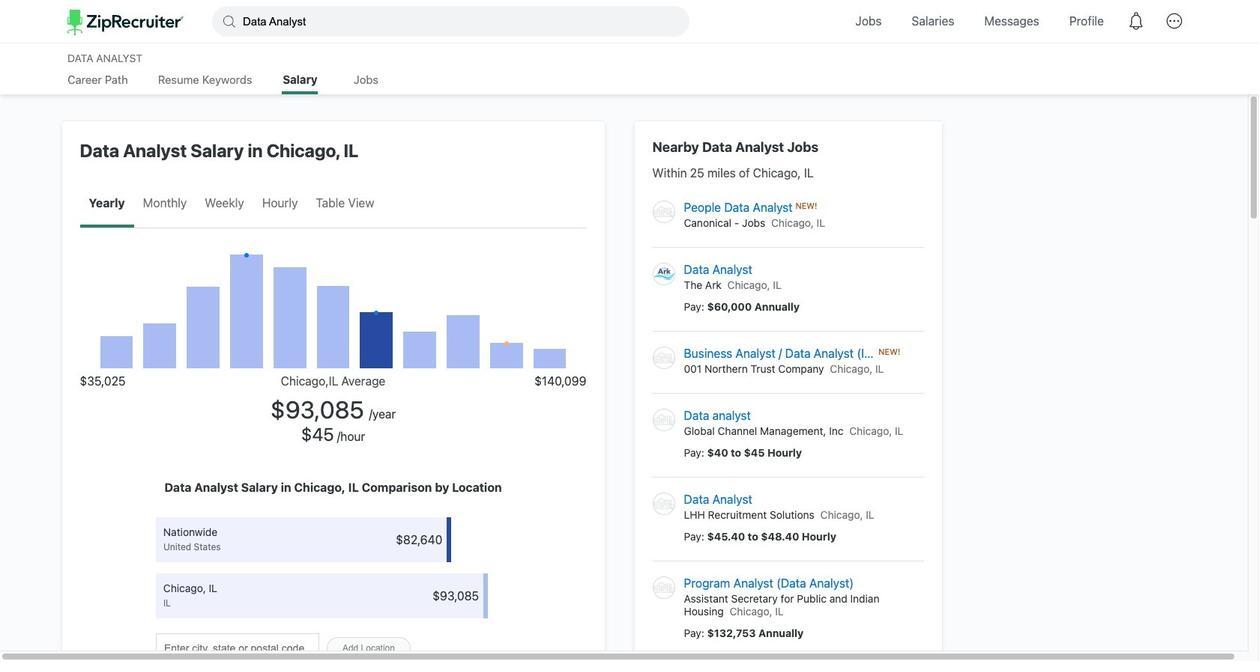 Task type: describe. For each thing, give the bounding box(es) containing it.
notifications image
[[1119, 4, 1154, 39]]

main element
[[67, 0, 1192, 43]]

Enter city, state or postal code text field
[[156, 634, 319, 662]]



Task type: vqa. For each thing, say whether or not it's contained in the screenshot.
"Scrum Master" Element
no



Task type: locate. For each thing, give the bounding box(es) containing it.
None button
[[327, 638, 411, 661]]

Search job title or keyword text field
[[212, 6, 690, 37]]

tab list
[[80, 181, 307, 228]]

ziprecruiter image
[[67, 10, 184, 35]]

menu image
[[1157, 4, 1192, 39]]

tabs element
[[67, 73, 1192, 94]]



